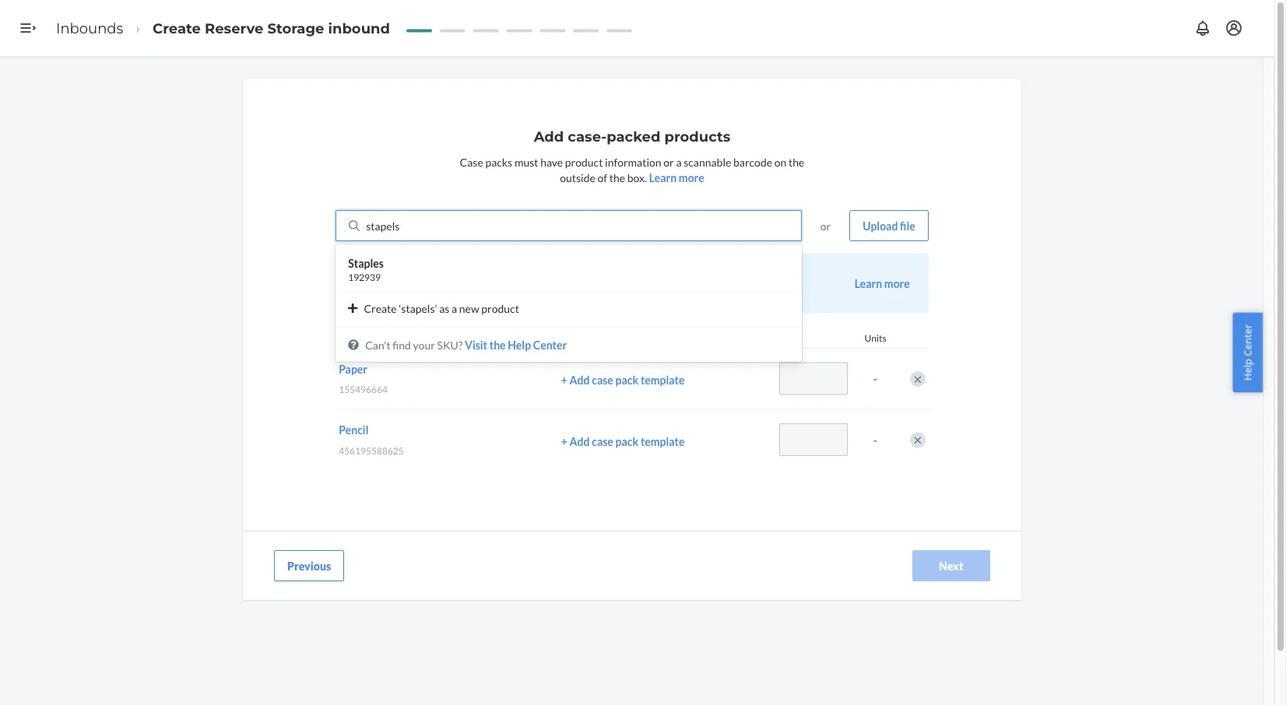 Task type: describe. For each thing, give the bounding box(es) containing it.
- for paper
[[874, 372, 877, 386]]

0 horizontal spatial learn
[[649, 171, 677, 184]]

on
[[775, 155, 787, 169]]

+ for pencil
[[561, 435, 568, 448]]

0 vertical spatial for
[[508, 269, 522, 282]]

number of boxes number field for paper
[[779, 363, 848, 395]]

case inside add a case pack template for each product. we'll save this information for future inbounds.
[[413, 269, 434, 282]]

future
[[527, 286, 557, 299]]

case packs must have product information or a scannable barcode on the outside of the box.
[[460, 155, 805, 184]]

create for create reserve storage inbound
[[153, 19, 201, 37]]

products
[[665, 128, 731, 145]]

storage
[[267, 19, 324, 37]]

0 horizontal spatial the
[[490, 338, 506, 352]]

packing details
[[562, 332, 623, 344]]

paper link
[[339, 363, 368, 376]]

help center button
[[1233, 313, 1263, 393]]

product inside 'case packs must have product information or a scannable barcode on the outside of the box.'
[[565, 155, 603, 169]]

file
[[900, 219, 916, 232]]

can't find your sku? visit the help center
[[365, 338, 567, 352]]

information inside 'case packs must have product information or a scannable barcode on the outside of the box.'
[[605, 155, 662, 169]]

staples 192939
[[348, 257, 384, 283]]

as
[[439, 302, 450, 315]]

we'll
[[382, 286, 407, 299]]

plus image
[[348, 303, 358, 314]]

row containing pencil
[[336, 409, 929, 470]]

0 vertical spatial learn more button
[[649, 170, 705, 185]]

packing
[[562, 332, 594, 344]]

case
[[460, 155, 483, 169]]

paper
[[339, 363, 368, 376]]

pencil
[[339, 423, 369, 437]]

next
[[939, 559, 964, 573]]

- for pencil
[[874, 433, 877, 446]]

case for pencil
[[592, 435, 613, 448]]

inbounds.
[[559, 286, 605, 299]]

learn more for bottommost "learn more" button
[[855, 277, 910, 290]]

a inside add a case pack template for each product. we'll save this information for future inbounds.
[[405, 269, 410, 282]]

template for paper
[[641, 374, 685, 387]]

case for paper
[[592, 374, 613, 387]]

upload
[[863, 219, 898, 232]]

help center
[[1241, 324, 1255, 381]]

this
[[432, 286, 450, 299]]

upload file button
[[850, 210, 929, 241]]

visit the help center button
[[465, 337, 567, 353]]

your
[[413, 338, 435, 352]]

information inside add a case pack template for each product. we'll save this information for future inbounds.
[[452, 286, 508, 299]]

create 'stapels' as a new product
[[364, 302, 519, 315]]

0 horizontal spatial product
[[481, 302, 519, 315]]

number of boxes number field for pencil
[[779, 423, 848, 456]]

add inside add a case pack template for each product. we'll save this information for future inbounds.
[[382, 269, 403, 282]]

pack for pencil
[[616, 435, 639, 448]]

center inside help center button
[[1241, 324, 1255, 356]]

have
[[541, 155, 563, 169]]

units
[[865, 332, 887, 344]]

case-
[[568, 128, 607, 145]]

previous
[[287, 559, 331, 573]]

each
[[524, 269, 547, 282]]

open account menu image
[[1225, 19, 1244, 37]]

add a case pack template for each product. we'll save this information for future inbounds.
[[382, 269, 605, 299]]

1 vertical spatial learn more button
[[855, 276, 910, 291]]

1 horizontal spatial the
[[609, 171, 625, 184]]



Task type: vqa. For each thing, say whether or not it's contained in the screenshot.
template
yes



Task type: locate. For each thing, give the bounding box(es) containing it.
product up outside
[[565, 155, 603, 169]]

1 horizontal spatial create
[[364, 302, 397, 315]]

add case-packed products
[[534, 128, 731, 145]]

0 vertical spatial create
[[153, 19, 201, 37]]

the right on
[[789, 155, 805, 169]]

of
[[598, 171, 607, 184]]

template for pencil
[[641, 435, 685, 448]]

upload file
[[863, 219, 916, 232]]

for
[[508, 269, 522, 282], [510, 286, 525, 299]]

2 - from the top
[[874, 433, 877, 446]]

new
[[459, 302, 479, 315]]

+ for paper
[[561, 374, 568, 387]]

add
[[534, 128, 564, 145], [382, 269, 403, 282], [570, 374, 590, 387], [570, 435, 590, 448]]

save
[[409, 286, 430, 299]]

1 vertical spatial + add case pack template link
[[561, 434, 761, 449]]

help inside help center button
[[1241, 359, 1255, 381]]

for left future
[[510, 286, 525, 299]]

1 vertical spatial + add case pack template
[[561, 435, 685, 448]]

create inside breadcrumbs navigation
[[153, 19, 201, 37]]

+ add case pack template
[[561, 374, 685, 387], [561, 435, 685, 448]]

0 vertical spatial product
[[565, 155, 603, 169]]

0 horizontal spatial more
[[679, 171, 705, 184]]

1 horizontal spatial learn
[[855, 277, 882, 290]]

information up new
[[452, 286, 508, 299]]

1 horizontal spatial help
[[1241, 359, 1255, 381]]

0 horizontal spatial create
[[153, 19, 201, 37]]

template inside add a case pack template for each product. we'll save this information for future inbounds.
[[461, 269, 505, 282]]

learn more button up units
[[855, 276, 910, 291]]

center
[[1241, 324, 1255, 356], [533, 338, 567, 352]]

0 horizontal spatial help
[[508, 338, 531, 352]]

0 vertical spatial information
[[605, 155, 662, 169]]

inbounds link
[[56, 19, 123, 37]]

1 vertical spatial a
[[405, 269, 410, 282]]

2 + add case pack template link from the top
[[561, 434, 761, 449]]

a inside 'case packs must have product information or a scannable barcode on the outside of the box.'
[[676, 155, 682, 169]]

learn more down scannable
[[649, 171, 705, 184]]

0 vertical spatial the
[[789, 155, 805, 169]]

0 vertical spatial a
[[676, 155, 682, 169]]

+ add case pack template link for paper
[[561, 373, 761, 388]]

0 vertical spatial number of boxes number field
[[779, 363, 848, 395]]

outside
[[560, 171, 596, 184]]

pencil link
[[339, 423, 369, 437]]

previous button
[[274, 551, 344, 582]]

0 horizontal spatial learn more button
[[649, 170, 705, 185]]

pack inside add a case pack template for each product. we'll save this information for future inbounds.
[[436, 269, 459, 282]]

+
[[561, 374, 568, 387], [561, 435, 568, 448]]

inbound
[[328, 19, 390, 37]]

1 vertical spatial the
[[609, 171, 625, 184]]

create reserve storage inbound
[[153, 19, 390, 37]]

1 vertical spatial create
[[364, 302, 397, 315]]

more down upload file button
[[884, 277, 910, 290]]

1 vertical spatial -
[[874, 433, 877, 446]]

Number of boxes number field
[[779, 363, 848, 395], [779, 423, 848, 456]]

2 row from the top
[[336, 409, 929, 470]]

1 row from the top
[[336, 348, 929, 409]]

2 vertical spatial template
[[641, 435, 685, 448]]

packed
[[607, 128, 661, 145]]

2 horizontal spatial the
[[789, 155, 805, 169]]

0 vertical spatial or
[[664, 155, 674, 169]]

or
[[664, 155, 674, 169], [821, 219, 831, 232]]

0 horizontal spatial center
[[533, 338, 567, 352]]

1 + add case pack template from the top
[[561, 374, 685, 387]]

0 horizontal spatial information
[[452, 286, 508, 299]]

find
[[393, 338, 411, 352]]

sku?
[[437, 338, 463, 352]]

1 horizontal spatial or
[[821, 219, 831, 232]]

visit
[[465, 338, 487, 352]]

reserve
[[205, 19, 263, 37]]

1 number of boxes number field from the top
[[779, 363, 848, 395]]

can't
[[365, 338, 391, 352]]

1 horizontal spatial more
[[884, 277, 910, 290]]

1 vertical spatial learn
[[855, 277, 882, 290]]

pack
[[436, 269, 459, 282], [616, 374, 639, 387], [616, 435, 639, 448]]

learn more button down scannable
[[649, 170, 705, 185]]

the right the visit
[[490, 338, 506, 352]]

-
[[874, 372, 877, 386], [874, 433, 877, 446]]

create for create 'stapels' as a new product
[[364, 302, 397, 315]]

1 vertical spatial case
[[592, 374, 613, 387]]

or down products
[[664, 155, 674, 169]]

1 horizontal spatial product
[[565, 155, 603, 169]]

+ add case pack template link
[[561, 373, 761, 388], [561, 434, 761, 449]]

help
[[508, 338, 531, 352], [1241, 359, 1255, 381]]

product down add a case pack template for each product. we'll save this information for future inbounds.
[[481, 302, 519, 315]]

learn more
[[649, 171, 705, 184], [855, 277, 910, 290]]

packs
[[485, 155, 513, 169]]

template
[[461, 269, 505, 282], [641, 374, 685, 387], [641, 435, 685, 448]]

1 vertical spatial help
[[1241, 359, 1255, 381]]

create down we'll
[[364, 302, 397, 315]]

1 vertical spatial pack
[[616, 374, 639, 387]]

information
[[605, 155, 662, 169], [452, 286, 508, 299]]

0 vertical spatial +
[[561, 374, 568, 387]]

box.
[[627, 171, 647, 184]]

0 vertical spatial help
[[508, 338, 531, 352]]

2 vertical spatial a
[[452, 302, 457, 315]]

456195588625
[[339, 445, 404, 456]]

a left scannable
[[676, 155, 682, 169]]

0 vertical spatial + add case pack template
[[561, 374, 685, 387]]

product
[[565, 155, 603, 169], [481, 302, 519, 315]]

1 horizontal spatial learn more button
[[855, 276, 910, 291]]

open navigation image
[[19, 19, 37, 37]]

search image
[[349, 220, 360, 231]]

+ add case pack template link for pencil
[[561, 434, 761, 449]]

2 number of boxes number field from the top
[[779, 423, 848, 456]]

case
[[413, 269, 434, 282], [592, 374, 613, 387], [592, 435, 613, 448]]

a up save
[[405, 269, 410, 282]]

1 vertical spatial or
[[821, 219, 831, 232]]

or inside 'case packs must have product information or a scannable barcode on the outside of the box.'
[[664, 155, 674, 169]]

pack for paper
[[616, 374, 639, 387]]

1 horizontal spatial a
[[452, 302, 457, 315]]

1 vertical spatial for
[[510, 286, 525, 299]]

must
[[515, 155, 538, 169]]

learn more for "learn more" button to the top
[[649, 171, 705, 184]]

0 vertical spatial more
[[679, 171, 705, 184]]

0 horizontal spatial learn more
[[649, 171, 705, 184]]

1 vertical spatial template
[[641, 374, 685, 387]]

for left each
[[508, 269, 522, 282]]

1 horizontal spatial center
[[1241, 324, 1255, 356]]

1 vertical spatial +
[[561, 435, 568, 448]]

0 vertical spatial + add case pack template link
[[561, 373, 761, 388]]

the
[[789, 155, 805, 169], [609, 171, 625, 184], [490, 338, 506, 352]]

192939
[[348, 272, 381, 283]]

scannable
[[684, 155, 731, 169]]

0 vertical spatial case
[[413, 269, 434, 282]]

2 + add case pack template from the top
[[561, 435, 685, 448]]

more for bottommost "learn more" button
[[884, 277, 910, 290]]

more
[[679, 171, 705, 184], [884, 277, 910, 290]]

more for "learn more" button to the top
[[679, 171, 705, 184]]

1 vertical spatial product
[[481, 302, 519, 315]]

learn up units
[[855, 277, 882, 290]]

question circle image
[[348, 340, 359, 351]]

barcode
[[734, 155, 772, 169]]

more down scannable
[[679, 171, 705, 184]]

row
[[336, 348, 929, 409], [336, 409, 929, 470]]

2 horizontal spatial a
[[676, 155, 682, 169]]

155496664
[[339, 384, 388, 395]]

1 vertical spatial learn more
[[855, 277, 910, 290]]

0 horizontal spatial a
[[405, 269, 410, 282]]

information up box.
[[605, 155, 662, 169]]

create
[[153, 19, 201, 37], [364, 302, 397, 315]]

a
[[676, 155, 682, 169], [405, 269, 410, 282], [452, 302, 457, 315]]

create left reserve
[[153, 19, 201, 37]]

learn more button
[[649, 170, 705, 185], [855, 276, 910, 291]]

breadcrumbs navigation
[[44, 5, 403, 51]]

0 vertical spatial template
[[461, 269, 505, 282]]

1 horizontal spatial learn more
[[855, 277, 910, 290]]

product.
[[549, 269, 590, 282]]

2 vertical spatial the
[[490, 338, 506, 352]]

or left upload
[[821, 219, 831, 232]]

0 horizontal spatial or
[[664, 155, 674, 169]]

skus
[[339, 332, 361, 344]]

0 vertical spatial learn
[[649, 171, 677, 184]]

1 + from the top
[[561, 374, 568, 387]]

2 + from the top
[[561, 435, 568, 448]]

1 vertical spatial number of boxes number field
[[779, 423, 848, 456]]

the right of
[[609, 171, 625, 184]]

1 - from the top
[[874, 372, 877, 386]]

0 vertical spatial -
[[874, 372, 877, 386]]

row containing paper
[[336, 348, 929, 409]]

learn more up units
[[855, 277, 910, 290]]

inbounds
[[56, 19, 123, 37]]

1 + add case pack template link from the top
[[561, 373, 761, 388]]

1 vertical spatial more
[[884, 277, 910, 290]]

2 vertical spatial pack
[[616, 435, 639, 448]]

0 vertical spatial pack
[[436, 269, 459, 282]]

staples
[[348, 257, 384, 270]]

+ add case pack template for pencil
[[561, 435, 685, 448]]

2 vertical spatial case
[[592, 435, 613, 448]]

1 vertical spatial information
[[452, 286, 508, 299]]

+ add case pack template for paper
[[561, 374, 685, 387]]

learn
[[649, 171, 677, 184], [855, 277, 882, 290]]

a right as
[[452, 302, 457, 315]]

details
[[596, 332, 623, 344]]

next button
[[913, 551, 990, 582]]

'stapels'
[[399, 302, 437, 315]]

open notifications image
[[1194, 19, 1212, 37]]

0 vertical spatial learn more
[[649, 171, 705, 184]]

None text field
[[366, 218, 401, 234]]

learn right box.
[[649, 171, 677, 184]]

1 horizontal spatial information
[[605, 155, 662, 169]]



